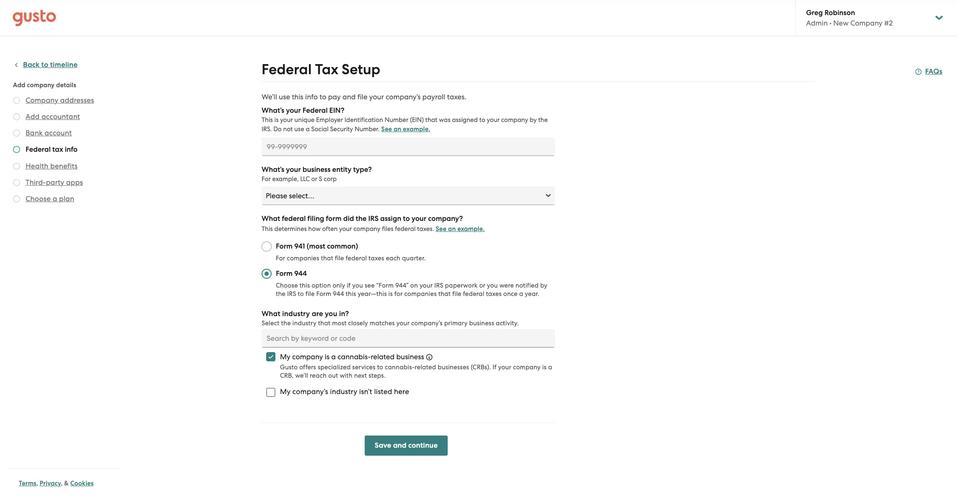 Task type: describe. For each thing, give the bounding box(es) containing it.
your left "company?"
[[412, 214, 427, 223]]

notified
[[516, 282, 539, 289]]

privacy link
[[40, 480, 61, 487]]

unique
[[295, 116, 315, 124]]

that inside form 944 choose this option only if you see "form 944" on your irs paperwork or you were notified by the irs to file form 944 this year—this is for companies that file federal taxes once a year.
[[439, 290, 451, 298]]

What's your Federal EIN? text field
[[262, 138, 555, 156]]

company's inside the what industry are you in? select the industry that most closely matches your company's primary business activity.
[[411, 320, 443, 327]]

gusto
[[280, 364, 298, 371]]

robinson
[[825, 8, 856, 17]]

use inside this is your unique employer identification number (ein) that was assigned to your company by the irs. do not use a social security number.
[[294, 125, 304, 133]]

reach
[[310, 372, 327, 380]]

0 horizontal spatial an
[[394, 125, 402, 133]]

file inside form 941 (most common) for companies that file federal taxes each quarter.
[[335, 255, 344, 262]]

year—this
[[358, 290, 387, 298]]

what's for what's your federal ein?
[[262, 106, 284, 115]]

this is your unique employer identification number (ein) that was assigned to your company by the irs. do not use a social security number.
[[262, 116, 548, 133]]

(crbs).
[[471, 364, 491, 371]]

944"
[[396, 282, 409, 289]]

setup
[[342, 61, 381, 78]]

to inside back to timeline button
[[41, 60, 48, 69]]

specialized
[[318, 364, 351, 371]]

file up identification
[[358, 93, 368, 101]]

s
[[319, 175, 322, 183]]

pay
[[328, 93, 341, 101]]

0 vertical spatial taxes.
[[447, 93, 467, 101]]

that inside form 941 (most common) for companies that file federal taxes each quarter.
[[321, 255, 333, 262]]

if
[[493, 364, 497, 371]]

each
[[386, 255, 401, 262]]

back to timeline button
[[13, 60, 78, 70]]

add for add accountant
[[26, 112, 40, 121]]

continue
[[409, 441, 438, 450]]

were
[[500, 282, 514, 289]]

company inside gusto offers specialized services to cannabis-related businesses (crbs). if your company is a crb, we'll reach out with next steps.
[[513, 364, 541, 371]]

choose a plan
[[26, 195, 74, 203]]

closely
[[348, 320, 368, 327]]

llc
[[300, 175, 310, 183]]

or inside form 944 choose this option only if you see "form 944" on your irs paperwork or you were notified by the irs to file form 944 this year—this is for companies that file federal taxes once a year.
[[479, 282, 486, 289]]

federal for federal tax setup
[[262, 61, 312, 78]]

1 vertical spatial industry
[[293, 320, 317, 327]]

the inside this is your unique employer identification number (ein) that was assigned to your company by the irs. do not use a social security number.
[[539, 116, 548, 124]]

2 , from the left
[[61, 480, 63, 487]]

•
[[830, 19, 832, 27]]

tax
[[315, 61, 338, 78]]

&
[[64, 480, 69, 487]]

add company details
[[13, 81, 76, 89]]

0 vertical spatial related
[[371, 353, 395, 361]]

not
[[283, 125, 293, 133]]

company inside greg robinson admin • new company #2
[[851, 19, 883, 27]]

health
[[26, 162, 48, 170]]

0 vertical spatial cannabis-
[[338, 353, 371, 361]]

home image
[[13, 9, 56, 26]]

2 vertical spatial industry
[[330, 388, 358, 396]]

party
[[46, 178, 64, 187]]

(ein)
[[410, 116, 424, 124]]

are
[[312, 310, 323, 318]]

2 vertical spatial company's
[[293, 388, 328, 396]]

by inside form 944 choose this option only if you see "form 944" on your irs paperwork or you were notified by the irs to file form 944 this year—this is for companies that file federal taxes once a year.
[[541, 282, 548, 289]]

most
[[332, 320, 347, 327]]

third-
[[26, 178, 46, 187]]

taxes. inside what federal filing form did the irs assign to your company? this determines how often your company files federal taxes. see an example.
[[417, 225, 434, 233]]

companies inside form 941 (most common) for companies that file federal taxes each quarter.
[[287, 255, 319, 262]]

choose a plan button
[[26, 194, 74, 204]]

year.
[[525, 290, 540, 298]]

third-party apps button
[[26, 177, 83, 187]]

a inside button
[[53, 195, 57, 203]]

see inside popup button
[[381, 125, 392, 133]]

the inside form 944 choose this option only if you see "form 944" on your irs paperwork or you were notified by the irs to file form 944 this year—this is for companies that file federal taxes once a year.
[[276, 290, 286, 298]]

third-party apps
[[26, 178, 83, 187]]

related inside gusto offers specialized services to cannabis-related businesses (crbs). if your company is a crb, we'll reach out with next steps.
[[415, 364, 436, 371]]

assigned
[[452, 116, 478, 124]]

"form
[[377, 282, 394, 289]]

taxes inside form 941 (most common) for companies that file federal taxes each quarter.
[[369, 255, 384, 262]]

your up unique
[[286, 106, 301, 115]]

2 vertical spatial irs
[[287, 290, 296, 298]]

irs.
[[262, 125, 272, 133]]

1 horizontal spatial you
[[352, 282, 363, 289]]

primary
[[444, 320, 468, 327]]

number.
[[355, 125, 380, 133]]

option
[[312, 282, 331, 289]]

(most
[[307, 242, 325, 251]]

a inside gusto offers specialized services to cannabis-related businesses (crbs). if your company is a crb, we'll reach out with next steps.
[[548, 364, 553, 371]]

social
[[311, 125, 329, 133]]

see an example. button for what federal filing form did the irs assign to your company?
[[436, 224, 485, 234]]

form for form 944
[[276, 269, 293, 278]]

0 vertical spatial this
[[292, 93, 304, 101]]

federal inside form 941 (most common) for companies that file federal taxes each quarter.
[[346, 255, 367, 262]]

1 horizontal spatial business
[[397, 353, 424, 361]]

0 vertical spatial company's
[[386, 93, 421, 101]]

2 vertical spatial this
[[346, 290, 356, 298]]

2 horizontal spatial you
[[487, 282, 498, 289]]

check image for bank
[[13, 130, 20, 137]]

a inside this is your unique employer identification number (ein) that was assigned to your company by the irs. do not use a social security number.
[[306, 125, 310, 133]]

with
[[340, 372, 353, 380]]

your inside form 944 choose this option only if you see "form 944" on your irs paperwork or you were notified by the irs to file form 944 this year—this is for companies that file federal taxes once a year.
[[420, 282, 433, 289]]

example. inside what federal filing form did the irs assign to your company? this determines how often your company files federal taxes. see an example.
[[458, 225, 485, 233]]

is inside gusto offers specialized services to cannabis-related businesses (crbs). if your company is a crb, we'll reach out with next steps.
[[543, 364, 547, 371]]

number
[[385, 116, 409, 124]]

accountant
[[41, 112, 80, 121]]

0 vertical spatial info
[[305, 93, 318, 101]]

federal tax info
[[26, 145, 78, 154]]

was
[[439, 116, 451, 124]]

that inside the what industry are you in? select the industry that most closely matches your company's primary business activity.
[[318, 320, 331, 327]]

on
[[411, 282, 418, 289]]

isn't
[[359, 388, 372, 396]]

files
[[382, 225, 394, 233]]

did
[[343, 214, 354, 223]]

federal inside form 944 choose this option only if you see "form 944" on your irs paperwork or you were notified by the irs to file form 944 this year—this is for companies that file federal taxes once a year.
[[463, 290, 485, 298]]

we'll use this info to pay and file your company's payroll taxes.
[[262, 93, 467, 101]]

see an example.
[[381, 125, 431, 133]]

company inside this is your unique employer identification number (ein) that was assigned to your company by the irs. do not use a social security number.
[[501, 116, 528, 124]]

services
[[352, 364, 376, 371]]

new
[[834, 19, 849, 27]]

2 vertical spatial form
[[316, 290, 331, 298]]

offers
[[299, 364, 316, 371]]

company inside what federal filing form did the irs assign to your company? this determines how often your company files federal taxes. see an example.
[[354, 225, 381, 233]]

your inside 'what's your business entity type? for example, llc or s corp'
[[286, 165, 301, 174]]

business inside 'what's your business entity type? for example, llc or s corp'
[[303, 165, 331, 174]]

add accountant button
[[26, 112, 80, 122]]

once
[[504, 290, 518, 298]]

payroll
[[423, 93, 446, 101]]

check image for add
[[13, 113, 20, 120]]

timeline
[[50, 60, 78, 69]]

1 vertical spatial federal
[[303, 106, 328, 115]]

What industry are you in? field
[[262, 329, 555, 348]]

if
[[347, 282, 351, 289]]

to inside this is your unique employer identification number (ein) that was assigned to your company by the irs. do not use a social security number.
[[480, 116, 486, 124]]

#2
[[885, 19, 893, 27]]

greg
[[807, 8, 823, 17]]

file down paperwork on the bottom left of the page
[[453, 290, 462, 298]]

2 horizontal spatial irs
[[435, 282, 444, 289]]

company inside button
[[26, 96, 58, 104]]

out
[[328, 372, 338, 380]]

save
[[375, 441, 392, 450]]

often
[[322, 225, 338, 233]]

my for my company is a cannabis-related business
[[280, 353, 291, 361]]

check image for choose
[[13, 195, 20, 203]]

activity.
[[496, 320, 519, 327]]

businesses
[[438, 364, 469, 371]]

do
[[274, 125, 282, 133]]

what for what federal filing form did the irs assign to your company?
[[262, 214, 280, 223]]

for
[[395, 290, 403, 298]]



Task type: vqa. For each thing, say whether or not it's contained in the screenshot.
leftmost Term
no



Task type: locate. For each thing, give the bounding box(es) containing it.
0 vertical spatial this
[[262, 116, 273, 124]]

1 vertical spatial irs
[[435, 282, 444, 289]]

0 horizontal spatial taxes.
[[417, 225, 434, 233]]

0 vertical spatial form
[[276, 242, 293, 251]]

what's your federal ein?
[[262, 106, 345, 115]]

what's for what's your business entity type? for example, llc or s corp
[[262, 165, 284, 174]]

industry down are on the left
[[293, 320, 317, 327]]

taxes
[[369, 255, 384, 262], [486, 290, 502, 298]]

check image left third-
[[13, 179, 20, 186]]

employer
[[316, 116, 343, 124]]

My company's industry isn't listed here checkbox
[[262, 383, 280, 402]]

company left #2
[[851, 19, 883, 27]]

details
[[56, 81, 76, 89]]

check image left add accountant button
[[13, 113, 20, 120]]

this left option
[[300, 282, 310, 289]]

industry left are on the left
[[282, 310, 310, 318]]

by
[[530, 116, 537, 124], [541, 282, 548, 289]]

is
[[275, 116, 279, 124], [389, 290, 393, 298], [325, 353, 330, 361], [543, 364, 547, 371]]

, left &
[[61, 480, 63, 487]]

to inside gusto offers specialized services to cannabis-related businesses (crbs). if your company is a crb, we'll reach out with next steps.
[[377, 364, 383, 371]]

check image for company
[[13, 97, 20, 104]]

0 horizontal spatial related
[[371, 353, 395, 361]]

cookies button
[[70, 479, 94, 489]]

what's up example,
[[262, 165, 284, 174]]

here
[[394, 388, 409, 396]]

federal down 'common)' on the left
[[346, 255, 367, 262]]

company's
[[386, 93, 421, 101], [411, 320, 443, 327], [293, 388, 328, 396]]

you right if
[[352, 282, 363, 289]]

this
[[262, 116, 273, 124], [262, 225, 273, 233]]

1 vertical spatial taxes
[[486, 290, 502, 298]]

check image left bank
[[13, 130, 20, 137]]

company's up number
[[386, 93, 421, 101]]

your right on
[[420, 282, 433, 289]]

0 vertical spatial taxes
[[369, 255, 384, 262]]

what up determines
[[262, 214, 280, 223]]

a inside form 944 choose this option only if you see "form 944" on your irs paperwork or you were notified by the irs to file form 944 this year—this is for companies that file federal taxes once a year.
[[520, 290, 524, 298]]

and right pay
[[343, 93, 356, 101]]

check image
[[13, 97, 20, 104], [13, 163, 20, 170], [13, 195, 20, 203]]

is inside form 944 choose this option only if you see "form 944" on your irs paperwork or you were notified by the irs to file form 944 this year—this is for companies that file federal taxes once a year.
[[389, 290, 393, 298]]

cannabis- up steps.
[[385, 364, 415, 371]]

business up gusto offers specialized services to cannabis-related businesses (crbs). if your company is a crb, we'll reach out with next steps.
[[397, 353, 424, 361]]

form inside form 941 (most common) for companies that file federal taxes each quarter.
[[276, 242, 293, 251]]

file down option
[[306, 290, 315, 298]]

your up not
[[280, 116, 293, 124]]

1 what from the top
[[262, 214, 280, 223]]

taxes left each
[[369, 255, 384, 262]]

company addresses
[[26, 96, 94, 104]]

the inside the what industry are you in? select the industry that most closely matches your company's primary business activity.
[[281, 320, 291, 327]]

info inside "list"
[[65, 145, 78, 154]]

my for my company's industry isn't listed here
[[280, 388, 291, 396]]

plan
[[59, 195, 74, 203]]

see down "company?"
[[436, 225, 447, 233]]

1 horizontal spatial choose
[[276, 282, 298, 289]]

0 vertical spatial business
[[303, 165, 331, 174]]

cannabis- up services
[[338, 353, 371, 361]]

944 down only on the left of page
[[333, 290, 344, 298]]

and right the save
[[393, 441, 407, 450]]

an down number
[[394, 125, 402, 133]]

1 what's from the top
[[262, 106, 284, 115]]

bank account button
[[26, 128, 72, 138]]

you left were
[[487, 282, 498, 289]]

by inside this is your unique employer identification number (ein) that was assigned to your company by the irs. do not use a social security number.
[[530, 116, 537, 124]]

choose inside form 944 choose this option only if you see "form 944" on your irs paperwork or you were notified by the irs to file form 944 this year—this is for companies that file federal taxes once a year.
[[276, 282, 298, 289]]

0 vertical spatial what
[[262, 214, 280, 223]]

1 vertical spatial taxes.
[[417, 225, 434, 233]]

2 what from the top
[[262, 310, 281, 318]]

1 horizontal spatial company
[[851, 19, 883, 27]]

this up the irs.
[[262, 116, 273, 124]]

0 horizontal spatial choose
[[26, 195, 51, 203]]

1 horizontal spatial use
[[294, 125, 304, 133]]

see an example. button
[[381, 124, 431, 134], [436, 224, 485, 234]]

1 vertical spatial form
[[276, 269, 293, 278]]

this down if
[[346, 290, 356, 298]]

2 check image from the top
[[13, 163, 20, 170]]

gusto offers specialized services to cannabis-related businesses (crbs). if your company is a crb, we'll reach out with next steps.
[[280, 364, 553, 380]]

for inside 'what's your business entity type? for example, llc or s corp'
[[262, 175, 271, 183]]

1 horizontal spatial irs
[[368, 214, 379, 223]]

1 vertical spatial my
[[280, 388, 291, 396]]

industry down with
[[330, 388, 358, 396]]

0 vertical spatial an
[[394, 125, 402, 133]]

1 vertical spatial use
[[294, 125, 304, 133]]

see inside what federal filing form did the irs assign to your company? this determines how often your company files federal taxes. see an example.
[[436, 225, 447, 233]]

check image down add company details
[[13, 97, 20, 104]]

3 check image from the top
[[13, 195, 20, 203]]

the inside what federal filing form did the irs assign to your company? this determines how often your company files federal taxes. see an example.
[[356, 214, 367, 223]]

companies inside form 944 choose this option only if you see "form 944" on your irs paperwork or you were notified by the irs to file form 944 this year—this is for companies that file federal taxes once a year.
[[404, 290, 437, 298]]

business up s
[[303, 165, 331, 174]]

terms
[[19, 480, 36, 487]]

federal tax setup
[[262, 61, 381, 78]]

1 horizontal spatial see
[[436, 225, 447, 233]]

1 , from the left
[[36, 480, 38, 487]]

choose down third-
[[26, 195, 51, 203]]

0 vertical spatial use
[[279, 93, 290, 101]]

1 vertical spatial or
[[479, 282, 486, 289]]

check image left the federal tax info at the left top of the page
[[13, 146, 20, 153]]

check image for health
[[13, 163, 20, 170]]

or inside 'what's your business entity type? for example, llc or s corp'
[[311, 175, 317, 183]]

0 vertical spatial example.
[[403, 125, 431, 133]]

2 horizontal spatial business
[[469, 320, 494, 327]]

0 vertical spatial or
[[311, 175, 317, 183]]

for left example,
[[262, 175, 271, 183]]

or right paperwork on the bottom left of the page
[[479, 282, 486, 289]]

1 vertical spatial this
[[300, 282, 310, 289]]

0 vertical spatial companies
[[287, 255, 319, 262]]

1 this from the top
[[262, 116, 273, 124]]

see an example. button for what's your federal ein?
[[381, 124, 431, 134]]

example. down '(ein)'
[[403, 125, 431, 133]]

0 horizontal spatial example.
[[403, 125, 431, 133]]

use down unique
[[294, 125, 304, 133]]

health benefits button
[[26, 161, 78, 171]]

0 vertical spatial for
[[262, 175, 271, 183]]

in?
[[339, 310, 349, 318]]

assign
[[380, 214, 402, 223]]

check image
[[13, 113, 20, 120], [13, 130, 20, 137], [13, 146, 20, 153], [13, 179, 20, 186]]

industry
[[282, 310, 310, 318], [293, 320, 317, 327], [330, 388, 358, 396]]

your right if
[[499, 364, 512, 371]]

1 horizontal spatial 944
[[333, 290, 344, 298]]

my company is a cannabis-related business
[[280, 353, 424, 361]]

is inside this is your unique employer identification number (ein) that was assigned to your company by the irs. do not use a social security number.
[[275, 116, 279, 124]]

1 vertical spatial 944
[[333, 290, 344, 298]]

0 vertical spatial choose
[[26, 195, 51, 203]]

2 my from the top
[[280, 388, 291, 396]]

what's inside 'what's your business entity type? for example, llc or s corp'
[[262, 165, 284, 174]]

0 vertical spatial and
[[343, 93, 356, 101]]

this
[[292, 93, 304, 101], [300, 282, 310, 289], [346, 290, 356, 298]]

you up most
[[325, 310, 338, 318]]

what's your business entity type? for example, llc or s corp
[[262, 165, 372, 183]]

what up 'select'
[[262, 310, 281, 318]]

file
[[358, 93, 368, 101], [335, 255, 344, 262], [306, 290, 315, 298], [453, 290, 462, 298]]

for down determines
[[276, 255, 285, 262]]

business left activity.
[[469, 320, 494, 327]]

federal up health
[[26, 145, 51, 154]]

for inside form 941 (most common) for companies that file federal taxes each quarter.
[[276, 255, 285, 262]]

add accountant
[[26, 112, 80, 121]]

None radio
[[262, 269, 272, 279]]

taxes inside form 944 choose this option only if you see "form 944" on your irs paperwork or you were notified by the irs to file form 944 this year—this is for companies that file federal taxes once a year.
[[486, 290, 502, 298]]

1 horizontal spatial or
[[479, 282, 486, 289]]

your right assigned
[[487, 116, 500, 124]]

1 vertical spatial add
[[26, 112, 40, 121]]

to
[[41, 60, 48, 69], [320, 93, 326, 101], [480, 116, 486, 124], [403, 214, 410, 223], [298, 290, 304, 298], [377, 364, 383, 371]]

federal tax info list
[[13, 95, 116, 206]]

tax
[[52, 145, 63, 154]]

file down 'common)' on the left
[[335, 255, 344, 262]]

form
[[276, 242, 293, 251], [276, 269, 293, 278], [316, 290, 331, 298]]

related up steps.
[[371, 353, 395, 361]]

related left businesses
[[415, 364, 436, 371]]

1 horizontal spatial taxes.
[[447, 93, 467, 101]]

that down paperwork on the bottom left of the page
[[439, 290, 451, 298]]

company addresses button
[[26, 95, 94, 105]]

what inside what federal filing form did the irs assign to your company? this determines how often your company files federal taxes. see an example.
[[262, 214, 280, 223]]

form 944 choose this option only if you see "form 944" on your irs paperwork or you were notified by the irs to file form 944 this year—this is for companies that file federal taxes once a year.
[[276, 269, 548, 298]]

health benefits
[[26, 162, 78, 170]]

0 horizontal spatial 944
[[294, 269, 307, 278]]

1 horizontal spatial companies
[[404, 290, 437, 298]]

add inside button
[[26, 112, 40, 121]]

add down back
[[13, 81, 25, 89]]

taxes. right payroll
[[447, 93, 467, 101]]

what for what industry are you in?
[[262, 310, 281, 318]]

identification
[[345, 116, 383, 124]]

1 horizontal spatial add
[[26, 112, 40, 121]]

common)
[[327, 242, 358, 251]]

business
[[303, 165, 331, 174], [469, 320, 494, 327], [397, 353, 424, 361]]

1 horizontal spatial and
[[393, 441, 407, 450]]

0 vertical spatial irs
[[368, 214, 379, 223]]

entity
[[332, 165, 352, 174]]

privacy
[[40, 480, 61, 487]]

companies down on
[[404, 290, 437, 298]]

1 vertical spatial see
[[436, 225, 447, 233]]

1 vertical spatial what
[[262, 310, 281, 318]]

or left s
[[311, 175, 317, 183]]

federal up we'll
[[262, 61, 312, 78]]

941
[[294, 242, 305, 251]]

you inside the what industry are you in? select the industry that most closely matches your company's primary business activity.
[[325, 310, 338, 318]]

cookies
[[70, 480, 94, 487]]

federal
[[262, 61, 312, 78], [303, 106, 328, 115], [26, 145, 51, 154]]

0 horizontal spatial see an example. button
[[381, 124, 431, 134]]

check image left health
[[13, 163, 20, 170]]

0 horizontal spatial companies
[[287, 255, 319, 262]]

info up what's your federal ein?
[[305, 93, 318, 101]]

this inside what federal filing form did the irs assign to your company? this determines how often your company files federal taxes. see an example.
[[262, 225, 273, 233]]

add for add company details
[[13, 81, 25, 89]]

companies down 941
[[287, 255, 319, 262]]

your
[[369, 93, 384, 101], [286, 106, 301, 115], [280, 116, 293, 124], [487, 116, 500, 124], [286, 165, 301, 174], [412, 214, 427, 223], [339, 225, 352, 233], [420, 282, 433, 289], [397, 320, 410, 327], [499, 364, 512, 371]]

what industry are you in? select the industry that most closely matches your company's primary business activity.
[[262, 310, 519, 327]]

federal up unique
[[303, 106, 328, 115]]

1 vertical spatial info
[[65, 145, 78, 154]]

1 vertical spatial this
[[262, 225, 273, 233]]

1 horizontal spatial taxes
[[486, 290, 502, 298]]

info right tax
[[65, 145, 78, 154]]

1 vertical spatial related
[[415, 364, 436, 371]]

check image for third-
[[13, 179, 20, 186]]

an down "company?"
[[448, 225, 456, 233]]

1 horizontal spatial for
[[276, 255, 285, 262]]

this up what's your federal ein?
[[292, 93, 304, 101]]

companies
[[287, 255, 319, 262], [404, 290, 437, 298]]

form 941 (most common) for companies that file federal taxes each quarter.
[[276, 242, 426, 262]]

what's down we'll
[[262, 106, 284, 115]]

0 horizontal spatial irs
[[287, 290, 296, 298]]

form for form 941 (most common)
[[276, 242, 293, 251]]

listed
[[374, 388, 392, 396]]

1 vertical spatial for
[[276, 255, 285, 262]]

bank
[[26, 129, 43, 137]]

0 horizontal spatial and
[[343, 93, 356, 101]]

federal down paperwork on the bottom left of the page
[[463, 290, 485, 298]]

1 vertical spatial see an example. button
[[436, 224, 485, 234]]

company down add company details
[[26, 96, 58, 104]]

irs inside what federal filing form did the irs assign to your company? this determines how often your company files federal taxes. see an example.
[[368, 214, 379, 223]]

0 horizontal spatial see
[[381, 125, 392, 133]]

None checkbox
[[262, 348, 280, 366]]

, left the privacy
[[36, 480, 38, 487]]

1 vertical spatial company
[[26, 96, 58, 104]]

0 horizontal spatial taxes
[[369, 255, 384, 262]]

add up bank
[[26, 112, 40, 121]]

choose left option
[[276, 282, 298, 289]]

filing
[[308, 214, 324, 223]]

1 vertical spatial cannabis-
[[385, 364, 415, 371]]

0 vertical spatial 944
[[294, 269, 307, 278]]

bank account
[[26, 129, 72, 137]]

your up identification
[[369, 93, 384, 101]]

choose inside button
[[26, 195, 51, 203]]

your down the "did"
[[339, 225, 352, 233]]

benefits
[[50, 162, 78, 170]]

0 vertical spatial see an example. button
[[381, 124, 431, 134]]

federal inside "list"
[[26, 145, 51, 154]]

2 vertical spatial federal
[[26, 145, 51, 154]]

1 check image from the top
[[13, 113, 20, 120]]

this left determines
[[262, 225, 273, 233]]

2 vertical spatial business
[[397, 353, 424, 361]]

0 vertical spatial federal
[[262, 61, 312, 78]]

we'll
[[295, 372, 308, 380]]

next
[[354, 372, 367, 380]]

example. down "company?"
[[458, 225, 485, 233]]

to inside form 944 choose this option only if you see "form 944" on your irs paperwork or you were notified by the irs to file form 944 this year—this is for companies that file federal taxes once a year.
[[298, 290, 304, 298]]

company's up what industry are you in? field
[[411, 320, 443, 327]]

0 horizontal spatial cannabis-
[[338, 353, 371, 361]]

1 my from the top
[[280, 353, 291, 361]]

see an example. button down number
[[381, 124, 431, 134]]

0 vertical spatial my
[[280, 353, 291, 361]]

3 check image from the top
[[13, 146, 20, 153]]

example.
[[403, 125, 431, 133], [458, 225, 485, 233]]

see down number
[[381, 125, 392, 133]]

save and continue button
[[365, 436, 448, 456]]

0 vertical spatial what's
[[262, 106, 284, 115]]

check image left 'choose a plan' button
[[13, 195, 20, 203]]

choose
[[26, 195, 51, 203], [276, 282, 298, 289]]

2 this from the top
[[262, 225, 273, 233]]

0 horizontal spatial info
[[65, 145, 78, 154]]

0 horizontal spatial you
[[325, 310, 338, 318]]

that inside this is your unique employer identification number (ein) that was assigned to your company by the irs. do not use a social security number.
[[426, 116, 438, 124]]

your up example,
[[286, 165, 301, 174]]

1 vertical spatial and
[[393, 441, 407, 450]]

what's
[[262, 106, 284, 115], [262, 165, 284, 174]]

None radio
[[262, 242, 272, 252]]

0 vertical spatial check image
[[13, 97, 20, 104]]

crb,
[[280, 372, 294, 380]]

0 horizontal spatial ,
[[36, 480, 38, 487]]

my up gusto on the left bottom of page
[[280, 353, 291, 361]]

company
[[27, 81, 55, 89], [501, 116, 528, 124], [354, 225, 381, 233], [292, 353, 323, 361], [513, 364, 541, 371]]

see
[[365, 282, 375, 289]]

cannabis- inside gusto offers specialized services to cannabis-related businesses (crbs). if your company is a crb, we'll reach out with next steps.
[[385, 364, 415, 371]]

2 what's from the top
[[262, 165, 284, 174]]

or
[[311, 175, 317, 183], [479, 282, 486, 289]]

the
[[539, 116, 548, 124], [356, 214, 367, 223], [276, 290, 286, 298], [281, 320, 291, 327]]

1 vertical spatial company's
[[411, 320, 443, 327]]

this inside this is your unique employer identification number (ein) that was assigned to your company by the irs. do not use a social security number.
[[262, 116, 273, 124]]

0 horizontal spatial for
[[262, 175, 271, 183]]

taxes. down "company?"
[[417, 225, 434, 233]]

my down crb,
[[280, 388, 291, 396]]

what inside the what industry are you in? select the industry that most closely matches your company's primary business activity.
[[262, 310, 281, 318]]

federal right 'files' at top
[[395, 225, 416, 233]]

944 down 941
[[294, 269, 307, 278]]

company
[[851, 19, 883, 27], [26, 96, 58, 104]]

1 vertical spatial by
[[541, 282, 548, 289]]

1 horizontal spatial example.
[[458, 225, 485, 233]]

2 check image from the top
[[13, 130, 20, 137]]

related
[[371, 353, 395, 361], [415, 364, 436, 371]]

security
[[330, 125, 353, 133]]

and inside button
[[393, 441, 407, 450]]

1 vertical spatial what's
[[262, 165, 284, 174]]

1 horizontal spatial see an example. button
[[436, 224, 485, 234]]

1 vertical spatial check image
[[13, 163, 20, 170]]

see an example. button down "company?"
[[436, 224, 485, 234]]

0 vertical spatial by
[[530, 116, 537, 124]]

0 horizontal spatial business
[[303, 165, 331, 174]]

that left was
[[426, 116, 438, 124]]

4 check image from the top
[[13, 179, 20, 186]]

your inside the what industry are you in? select the industry that most closely matches your company's primary business activity.
[[397, 320, 410, 327]]

quarter.
[[402, 255, 426, 262]]

you
[[352, 282, 363, 289], [487, 282, 498, 289], [325, 310, 338, 318]]

that down (most
[[321, 255, 333, 262]]

company?
[[428, 214, 463, 223]]

1 horizontal spatial info
[[305, 93, 318, 101]]

1 check image from the top
[[13, 97, 20, 104]]

1 horizontal spatial cannabis-
[[385, 364, 415, 371]]

your up what industry are you in? field
[[397, 320, 410, 327]]

your inside gusto offers specialized services to cannabis-related businesses (crbs). if your company is a crb, we'll reach out with next steps.
[[499, 364, 512, 371]]

that down are on the left
[[318, 320, 331, 327]]

0 horizontal spatial company
[[26, 96, 58, 104]]

federal up determines
[[282, 214, 306, 223]]

0 vertical spatial industry
[[282, 310, 310, 318]]

use right we'll
[[279, 93, 290, 101]]

company's down reach
[[293, 388, 328, 396]]

matches
[[370, 320, 395, 327]]

business inside the what industry are you in? select the industry that most closely matches your company's primary business activity.
[[469, 320, 494, 327]]

to inside what federal filing form did the irs assign to your company? this determines how often your company files federal taxes. see an example.
[[403, 214, 410, 223]]

federal for federal tax info
[[26, 145, 51, 154]]

determines
[[275, 225, 307, 233]]

an inside what federal filing form did the irs assign to your company? this determines how often your company files federal taxes. see an example.
[[448, 225, 456, 233]]

taxes down were
[[486, 290, 502, 298]]

type?
[[353, 165, 372, 174]]

select
[[262, 320, 280, 327]]



